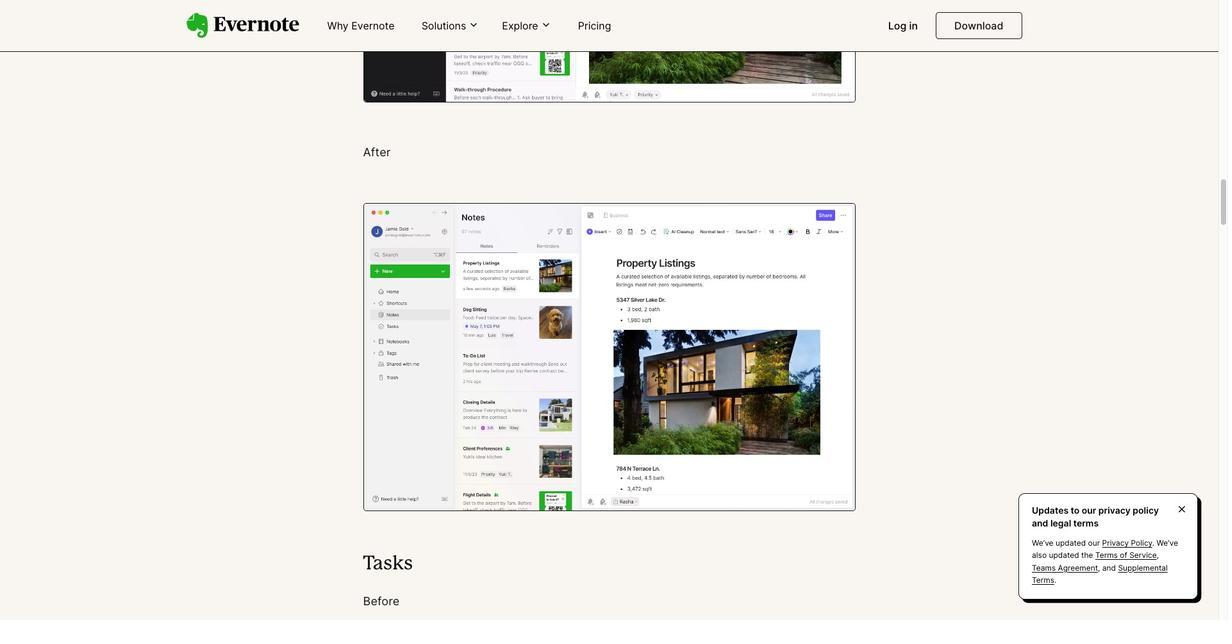 Task type: vqa. For each thing, say whether or not it's contained in the screenshot.
The 'Evernote' to the right
no



Task type: locate. For each thing, give the bounding box(es) containing it.
explore
[[502, 19, 538, 32]]

0 vertical spatial terms
[[1096, 551, 1118, 561]]

explore button
[[498, 18, 555, 33]]

1 vertical spatial ,
[[1099, 563, 1101, 573]]

updated up "teams agreement" link
[[1049, 551, 1080, 561]]

1 horizontal spatial we've
[[1157, 539, 1179, 548]]

our for privacy
[[1089, 539, 1100, 548]]

why evernote
[[327, 19, 395, 32]]

1 vertical spatial .
[[1055, 576, 1057, 585]]

1 vertical spatial updated
[[1049, 551, 1080, 561]]

0 vertical spatial updated
[[1056, 539, 1086, 548]]

1 horizontal spatial .
[[1153, 539, 1155, 548]]

. up service
[[1153, 539, 1155, 548]]

we've right policy
[[1157, 539, 1179, 548]]

1 vertical spatial and
[[1103, 563, 1116, 573]]

updates
[[1032, 505, 1069, 516]]

0 vertical spatial ,
[[1157, 551, 1159, 561]]

1 horizontal spatial terms
[[1096, 551, 1118, 561]]

our for privacy
[[1082, 505, 1097, 516]]

solutions button
[[418, 18, 483, 33]]

of
[[1120, 551, 1128, 561]]

1 vertical spatial terms
[[1032, 576, 1055, 585]]

our up terms at the right of page
[[1082, 505, 1097, 516]]

our inside updates to our privacy policy and legal terms
[[1082, 505, 1097, 516]]

, down . we've also updated the
[[1099, 563, 1101, 573]]

, up supplemental on the bottom right
[[1157, 551, 1159, 561]]

0 vertical spatial our
[[1082, 505, 1097, 516]]

new evernote ui - notes list image
[[363, 203, 856, 512]]

supplemental terms link
[[1032, 563, 1168, 585]]

0 vertical spatial .
[[1153, 539, 1155, 548]]

updates to our privacy policy and legal terms
[[1032, 505, 1159, 529]]

why
[[327, 19, 349, 32]]

terms of service link
[[1096, 551, 1157, 561]]

we've up also
[[1032, 539, 1054, 548]]

terms
[[1096, 551, 1118, 561], [1032, 576, 1055, 585]]

we've
[[1032, 539, 1054, 548], [1157, 539, 1179, 548]]

terms down "teams"
[[1032, 576, 1055, 585]]

.
[[1153, 539, 1155, 548], [1055, 576, 1057, 585]]

and
[[1032, 518, 1049, 529], [1103, 563, 1116, 573]]

0 vertical spatial and
[[1032, 518, 1049, 529]]

supplemental
[[1119, 563, 1168, 573]]

before
[[363, 595, 400, 609]]

,
[[1157, 551, 1159, 561], [1099, 563, 1101, 573]]

. inside . we've also updated the
[[1153, 539, 1155, 548]]

terms down privacy
[[1096, 551, 1118, 561]]

0 horizontal spatial we've
[[1032, 539, 1054, 548]]

and inside updates to our privacy policy and legal terms
[[1032, 518, 1049, 529]]

1 vertical spatial our
[[1089, 539, 1100, 548]]

0 horizontal spatial ,
[[1099, 563, 1101, 573]]

updated
[[1056, 539, 1086, 548], [1049, 551, 1080, 561]]

0 horizontal spatial terms
[[1032, 576, 1055, 585]]

0 horizontal spatial and
[[1032, 518, 1049, 529]]

and down . we've also updated the
[[1103, 563, 1116, 573]]

1 horizontal spatial and
[[1103, 563, 1116, 573]]

updated up the
[[1056, 539, 1086, 548]]

and down updates
[[1032, 518, 1049, 529]]

evernote logo image
[[186, 13, 299, 38]]

. down "teams agreement" link
[[1055, 576, 1057, 585]]

in
[[910, 19, 918, 32]]

our up the
[[1089, 539, 1100, 548]]

0 horizontal spatial .
[[1055, 576, 1057, 585]]

1 horizontal spatial ,
[[1157, 551, 1159, 561]]

2 we've from the left
[[1157, 539, 1179, 548]]

download
[[955, 19, 1004, 32]]

legal
[[1051, 518, 1072, 529]]

our
[[1082, 505, 1097, 516], [1089, 539, 1100, 548]]

privacy
[[1099, 505, 1131, 516]]



Task type: describe. For each thing, give the bounding box(es) containing it.
and inside the "terms of service , teams agreement , and"
[[1103, 563, 1116, 573]]

solutions
[[422, 19, 466, 32]]

teams agreement link
[[1032, 563, 1099, 573]]

pricing link
[[570, 14, 619, 38]]

we've inside . we've also updated the
[[1157, 539, 1179, 548]]

log in link
[[881, 14, 926, 38]]

pricing
[[578, 19, 611, 32]]

also
[[1032, 551, 1047, 561]]

terms
[[1074, 518, 1099, 529]]

terms inside supplemental terms
[[1032, 576, 1055, 585]]

log in
[[889, 19, 918, 32]]

policy
[[1133, 505, 1159, 516]]

. we've also updated the
[[1032, 539, 1179, 561]]

policy
[[1131, 539, 1153, 548]]

. for .
[[1055, 576, 1057, 585]]

evernote
[[352, 19, 395, 32]]

privacy
[[1103, 539, 1129, 548]]

1 we've from the left
[[1032, 539, 1054, 548]]

the
[[1082, 551, 1094, 561]]

to
[[1071, 505, 1080, 516]]

agreement
[[1058, 563, 1099, 573]]

supplemental terms
[[1032, 563, 1168, 585]]

service
[[1130, 551, 1157, 561]]

tasks
[[363, 556, 413, 574]]

terms inside the "terms of service , teams agreement , and"
[[1096, 551, 1118, 561]]

download link
[[936, 12, 1022, 39]]

teams
[[1032, 563, 1056, 573]]

why evernote link
[[320, 14, 402, 38]]

. for . we've also updated the
[[1153, 539, 1155, 548]]

terms of service , teams agreement , and
[[1032, 551, 1159, 573]]

privacy policy link
[[1103, 539, 1153, 548]]

we've updated our privacy policy
[[1032, 539, 1153, 548]]

after
[[363, 146, 391, 159]]

log
[[889, 19, 907, 32]]

updated inside . we've also updated the
[[1049, 551, 1080, 561]]



